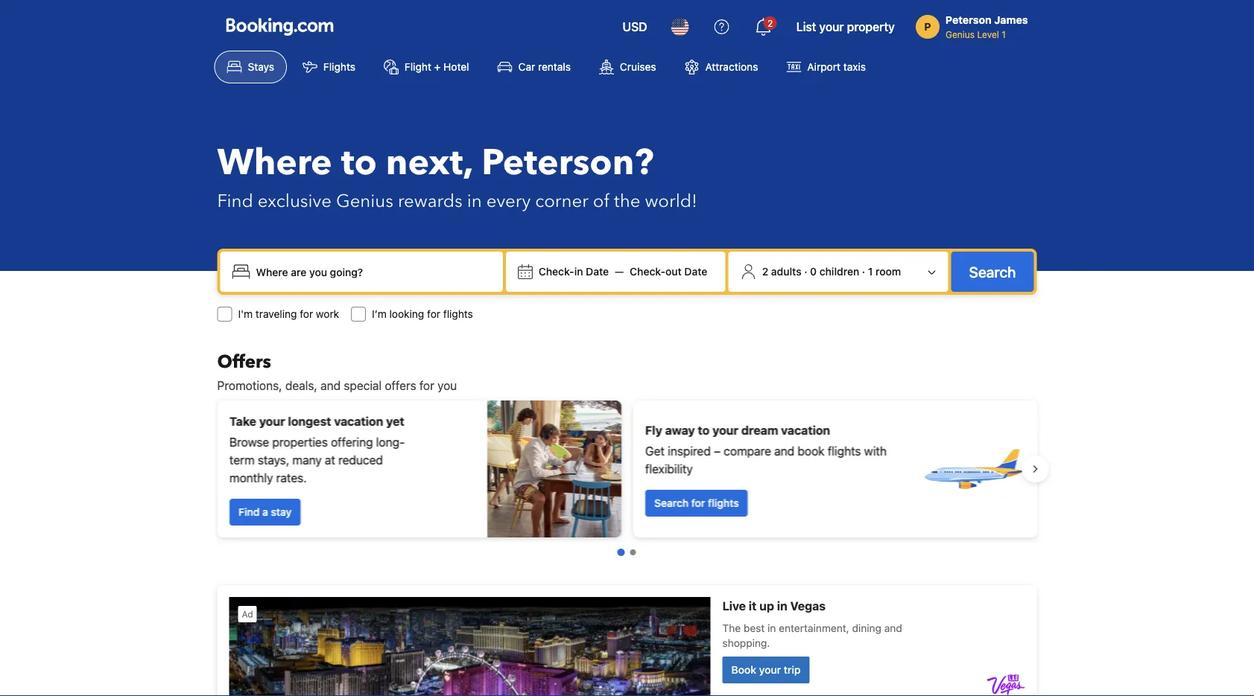 Task type: vqa. For each thing, say whether or not it's contained in the screenshot.
COMPARE
yes



Task type: describe. For each thing, give the bounding box(es) containing it.
–
[[714, 445, 721, 459]]

for inside offers promotions, deals, and special offers for you
[[420, 379, 434, 393]]

airport taxis link
[[774, 51, 879, 83]]

reduced
[[338, 454, 383, 468]]

exclusive
[[258, 189, 332, 214]]

—
[[615, 266, 624, 278]]

for right "looking"
[[427, 308, 441, 321]]

search for flights
[[654, 498, 739, 510]]

stays link
[[214, 51, 287, 83]]

booking.com image
[[226, 18, 334, 36]]

0
[[810, 266, 817, 278]]

stay
[[271, 507, 291, 519]]

fly
[[645, 424, 662, 438]]

for left work
[[300, 308, 313, 321]]

world!
[[645, 189, 698, 214]]

find inside where to next, peterson? find exclusive genius rewards in every corner of the world!
[[217, 189, 253, 214]]

longest
[[288, 415, 331, 429]]

vacation inside fly away to your dream vacation get inspired – compare and book flights with flexibility
[[781, 424, 830, 438]]

browse
[[229, 436, 269, 450]]

property
[[847, 20, 895, 34]]

a
[[262, 507, 268, 519]]

dream
[[741, 424, 778, 438]]

yet
[[386, 415, 404, 429]]

search for flights link
[[645, 490, 748, 517]]

attractions link
[[672, 51, 771, 83]]

every
[[487, 189, 531, 214]]

2 adults · 0 children · 1 room button
[[735, 258, 943, 286]]

flights inside fly away to your dream vacation get inspired – compare and book flights with flexibility
[[828, 445, 861, 459]]

1 · from the left
[[805, 266, 808, 278]]

work
[[316, 308, 339, 321]]

book
[[798, 445, 825, 459]]

1 inside the 2 adults · 0 children · 1 room button
[[868, 266, 873, 278]]

cruises
[[620, 61, 656, 73]]

hotel
[[444, 61, 469, 73]]

to inside fly away to your dream vacation get inspired – compare and book flights with flexibility
[[698, 424, 710, 438]]

rentals
[[538, 61, 571, 73]]

1 date from the left
[[586, 266, 609, 278]]

room
[[876, 266, 901, 278]]

0 vertical spatial flights
[[443, 308, 473, 321]]

level
[[978, 29, 999, 40]]

compare
[[724, 445, 771, 459]]

i'm looking for flights
[[372, 308, 473, 321]]

corner
[[535, 189, 589, 214]]

vacation inside take your longest vacation yet browse properties offering long- term stays, many at reduced monthly rates.
[[334, 415, 383, 429]]

2 date from the left
[[685, 266, 708, 278]]

check-in date — check-out date
[[539, 266, 708, 278]]

flights
[[323, 61, 356, 73]]

term
[[229, 454, 254, 468]]

advertisement region
[[217, 586, 1037, 697]]

children
[[820, 266, 860, 278]]

find inside region
[[238, 507, 259, 519]]

i'm traveling for work
[[238, 308, 339, 321]]

flights link
[[290, 51, 368, 83]]

deals,
[[285, 379, 317, 393]]

peterson
[[946, 14, 992, 26]]

airport taxis
[[808, 61, 866, 73]]

special
[[344, 379, 382, 393]]

many
[[292, 454, 321, 468]]

flexibility
[[645, 463, 693, 477]]

peterson?
[[482, 139, 654, 187]]

check-in date button
[[533, 259, 615, 285]]

1 check- from the left
[[539, 266, 575, 278]]

and inside fly away to your dream vacation get inspired – compare and book flights with flexibility
[[774, 445, 794, 459]]

out
[[666, 266, 682, 278]]

list
[[797, 20, 817, 34]]

your for list
[[820, 20, 844, 34]]

where to next, peterson? find exclusive genius rewards in every corner of the world!
[[217, 139, 698, 214]]

james
[[995, 14, 1028, 26]]

flight + hotel
[[405, 61, 469, 73]]

traveling
[[256, 308, 297, 321]]

airport
[[808, 61, 841, 73]]

usd
[[623, 20, 648, 34]]

fly away to your dream vacation get inspired – compare and book flights with flexibility
[[645, 424, 887, 477]]

search for search
[[969, 263, 1016, 281]]



Task type: locate. For each thing, give the bounding box(es) containing it.
find a stay link
[[229, 499, 300, 526]]

your right take on the bottom left
[[259, 415, 285, 429]]

the
[[614, 189, 641, 214]]

check- left —
[[539, 266, 575, 278]]

1 horizontal spatial genius
[[946, 29, 975, 40]]

for
[[300, 308, 313, 321], [427, 308, 441, 321], [420, 379, 434, 393], [691, 498, 705, 510]]

0 horizontal spatial ·
[[805, 266, 808, 278]]

genius inside where to next, peterson? find exclusive genius rewards in every corner of the world!
[[336, 189, 394, 214]]

in left —
[[574, 266, 583, 278]]

genius down peterson
[[946, 29, 975, 40]]

attractions
[[706, 61, 758, 73]]

flights down "–" at the bottom of page
[[708, 498, 739, 510]]

monthly
[[229, 471, 273, 486]]

car rentals link
[[485, 51, 584, 83]]

to
[[341, 139, 377, 187], [698, 424, 710, 438]]

fly away to your dream vacation image
[[921, 417, 1025, 522]]

2 vertical spatial flights
[[708, 498, 739, 510]]

for left you
[[420, 379, 434, 393]]

2 check- from the left
[[630, 266, 666, 278]]

search button
[[952, 252, 1034, 292]]

1 horizontal spatial your
[[712, 424, 738, 438]]

0 horizontal spatial your
[[259, 415, 285, 429]]

to right away
[[698, 424, 710, 438]]

your right 'list'
[[820, 20, 844, 34]]

for inside "link"
[[691, 498, 705, 510]]

offering
[[331, 436, 373, 450]]

1 horizontal spatial to
[[698, 424, 710, 438]]

and left book
[[774, 445, 794, 459]]

your for take
[[259, 415, 285, 429]]

vacation up offering
[[334, 415, 383, 429]]

adults
[[771, 266, 802, 278]]

2 left adults in the top right of the page
[[762, 266, 769, 278]]

0 horizontal spatial search
[[654, 498, 689, 510]]

where
[[217, 139, 332, 187]]

cruises link
[[587, 51, 669, 83]]

2
[[768, 18, 773, 28], [762, 266, 769, 278]]

0 horizontal spatial and
[[321, 379, 341, 393]]

take
[[229, 415, 256, 429]]

0 vertical spatial and
[[321, 379, 341, 393]]

your inside fly away to your dream vacation get inspired – compare and book flights with flexibility
[[712, 424, 738, 438]]

1 vertical spatial and
[[774, 445, 794, 459]]

in left every
[[467, 189, 482, 214]]

0 horizontal spatial genius
[[336, 189, 394, 214]]

+
[[434, 61, 441, 73]]

1 horizontal spatial vacation
[[781, 424, 830, 438]]

0 vertical spatial 2
[[768, 18, 773, 28]]

1 horizontal spatial in
[[574, 266, 583, 278]]

rewards
[[398, 189, 463, 214]]

list your property link
[[788, 9, 904, 45]]

1 vertical spatial genius
[[336, 189, 394, 214]]

progress bar inside offers main content
[[618, 549, 636, 557]]

0 horizontal spatial in
[[467, 189, 482, 214]]

check- right —
[[630, 266, 666, 278]]

stays
[[248, 61, 274, 73]]

search for search for flights
[[654, 498, 689, 510]]

flights left "with" on the bottom right of page
[[828, 445, 861, 459]]

search inside button
[[969, 263, 1016, 281]]

take your longest vacation yet image
[[487, 401, 621, 538]]

find down where at the top left
[[217, 189, 253, 214]]

and
[[321, 379, 341, 393], [774, 445, 794, 459]]

genius inside peterson james genius level 1
[[946, 29, 975, 40]]

with
[[864, 445, 887, 459]]

1 vertical spatial 2
[[762, 266, 769, 278]]

your
[[820, 20, 844, 34], [259, 415, 285, 429], [712, 424, 738, 438]]

flights
[[443, 308, 473, 321], [828, 445, 861, 459], [708, 498, 739, 510]]

taxis
[[844, 61, 866, 73]]

flights right "looking"
[[443, 308, 473, 321]]

0 vertical spatial 1
[[1002, 29, 1006, 40]]

0 horizontal spatial to
[[341, 139, 377, 187]]

0 horizontal spatial date
[[586, 266, 609, 278]]

search inside "link"
[[654, 498, 689, 510]]

2 · from the left
[[862, 266, 866, 278]]

region containing take your longest vacation yet
[[205, 395, 1049, 544]]

0 vertical spatial find
[[217, 189, 253, 214]]

0 vertical spatial in
[[467, 189, 482, 214]]

1 horizontal spatial 1
[[1002, 29, 1006, 40]]

0 vertical spatial genius
[[946, 29, 975, 40]]

0 vertical spatial to
[[341, 139, 377, 187]]

· right children
[[862, 266, 866, 278]]

0 vertical spatial search
[[969, 263, 1016, 281]]

offers
[[217, 350, 271, 375]]

date right out
[[685, 266, 708, 278]]

vacation up book
[[781, 424, 830, 438]]

to left next,
[[341, 139, 377, 187]]

1 vertical spatial search
[[654, 498, 689, 510]]

and inside offers promotions, deals, and special offers for you
[[321, 379, 341, 393]]

your account menu peterson james genius level 1 element
[[916, 7, 1034, 41]]

2 button
[[746, 9, 782, 45]]

1 right level
[[1002, 29, 1006, 40]]

search
[[969, 263, 1016, 281], [654, 498, 689, 510]]

1 vertical spatial find
[[238, 507, 259, 519]]

and right deals,
[[321, 379, 341, 393]]

next,
[[386, 139, 473, 187]]

to inside where to next, peterson? find exclusive genius rewards in every corner of the world!
[[341, 139, 377, 187]]

find a stay
[[238, 507, 291, 519]]

0 horizontal spatial check-
[[539, 266, 575, 278]]

your up "–" at the bottom of page
[[712, 424, 738, 438]]

promotions,
[[217, 379, 282, 393]]

long-
[[376, 436, 405, 450]]

check-out date button
[[624, 259, 714, 285]]

your inside take your longest vacation yet browse properties offering long- term stays, many at reduced monthly rates.
[[259, 415, 285, 429]]

·
[[805, 266, 808, 278], [862, 266, 866, 278]]

looking
[[390, 308, 424, 321]]

0 horizontal spatial 1
[[868, 266, 873, 278]]

flights inside "link"
[[708, 498, 739, 510]]

2 horizontal spatial your
[[820, 20, 844, 34]]

offers promotions, deals, and special offers for you
[[217, 350, 457, 393]]

stays,
[[258, 454, 289, 468]]

2 left 'list'
[[768, 18, 773, 28]]

2 for 2 adults · 0 children · 1 room
[[762, 266, 769, 278]]

1 horizontal spatial ·
[[862, 266, 866, 278]]

i'm
[[238, 308, 253, 321]]

you
[[438, 379, 457, 393]]

car
[[519, 61, 535, 73]]

1 horizontal spatial flights
[[708, 498, 739, 510]]

1 vertical spatial 1
[[868, 266, 873, 278]]

in inside where to next, peterson? find exclusive genius rewards in every corner of the world!
[[467, 189, 482, 214]]

inspired
[[668, 445, 711, 459]]

flight
[[405, 61, 432, 73]]

1 vertical spatial to
[[698, 424, 710, 438]]

progress bar
[[618, 549, 636, 557]]

usd button
[[614, 9, 656, 45]]

in
[[467, 189, 482, 214], [574, 266, 583, 278]]

2 adults · 0 children · 1 room
[[762, 266, 901, 278]]

2 inside button
[[762, 266, 769, 278]]

flight + hotel link
[[371, 51, 482, 83]]

p
[[925, 20, 931, 33]]

1 left room on the right of page
[[868, 266, 873, 278]]

list your property
[[797, 20, 895, 34]]

0 horizontal spatial flights
[[443, 308, 473, 321]]

2 inside dropdown button
[[768, 18, 773, 28]]

offers main content
[[205, 350, 1049, 697]]

peterson james genius level 1
[[946, 14, 1028, 40]]

away
[[665, 424, 695, 438]]

2 horizontal spatial flights
[[828, 445, 861, 459]]

at
[[325, 454, 335, 468]]

for down flexibility
[[691, 498, 705, 510]]

rates.
[[276, 471, 307, 486]]

date left —
[[586, 266, 609, 278]]

date
[[586, 266, 609, 278], [685, 266, 708, 278]]

0 horizontal spatial vacation
[[334, 415, 383, 429]]

1 vertical spatial in
[[574, 266, 583, 278]]

1 horizontal spatial search
[[969, 263, 1016, 281]]

1 horizontal spatial and
[[774, 445, 794, 459]]

i'm
[[372, 308, 387, 321]]

take your longest vacation yet browse properties offering long- term stays, many at reduced monthly rates.
[[229, 415, 405, 486]]

find left a
[[238, 507, 259, 519]]

car rentals
[[519, 61, 571, 73]]

2 for 2
[[768, 18, 773, 28]]

genius left rewards
[[336, 189, 394, 214]]

offers
[[385, 379, 416, 393]]

get
[[645, 445, 665, 459]]

1 horizontal spatial check-
[[630, 266, 666, 278]]

region
[[205, 395, 1049, 544]]

1 vertical spatial flights
[[828, 445, 861, 459]]

vacation
[[334, 415, 383, 429], [781, 424, 830, 438]]

of
[[593, 189, 610, 214]]

· left 0
[[805, 266, 808, 278]]

1 horizontal spatial date
[[685, 266, 708, 278]]

Where are you going? field
[[250, 259, 497, 285]]

1 inside peterson james genius level 1
[[1002, 29, 1006, 40]]

properties
[[272, 436, 328, 450]]



